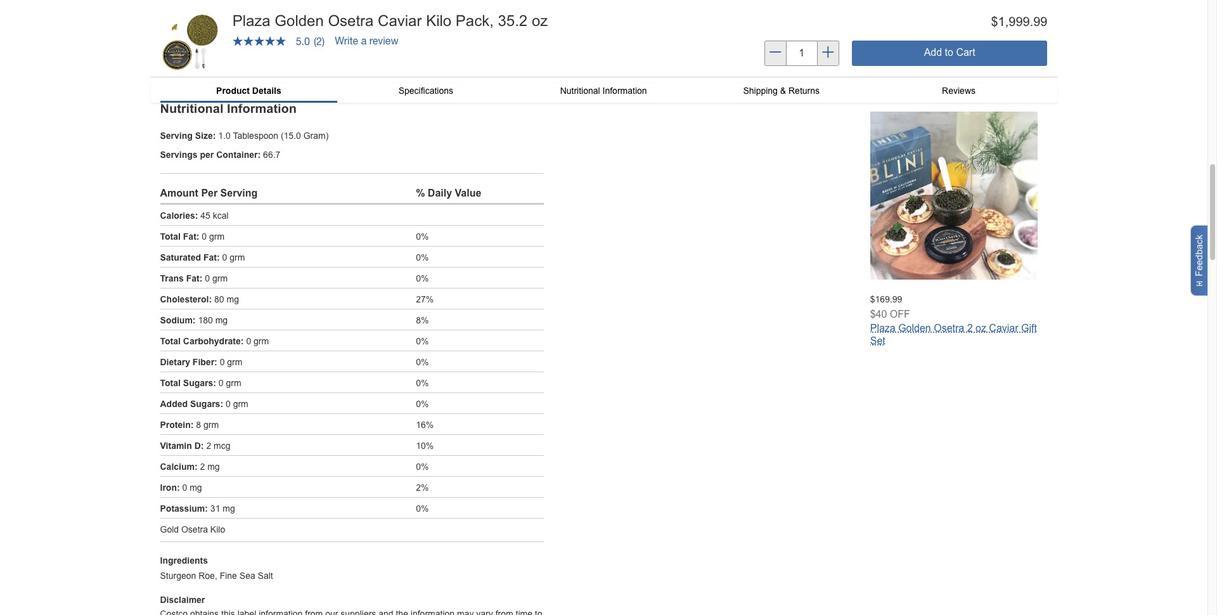 Task type: locate. For each thing, give the bounding box(es) containing it.
2 down d:
[[200, 462, 205, 472]]

1 horizontal spatial kilo
[[426, 12, 452, 29]]

fat: for trans
[[186, 274, 203, 284]]

0 horizontal spatial online only
[[166, 42, 219, 53]]

nutritional information
[[560, 85, 647, 95], [160, 101, 297, 115]]

plaza osetra kilo caviar pack image
[[871, 0, 1038, 18]]

3 0% from the top
[[416, 274, 429, 284]]

0 right the fiber:
[[220, 357, 225, 367]]

online only down plaza golden osetra caviar kilo pack, 35.2 oz
[[364, 42, 417, 53]]

%
[[416, 187, 425, 198]]

total for total carbohydrate:
[[160, 336, 181, 346]]

2 horizontal spatial caviar
[[990, 323, 1019, 333]]

0 horizontal spatial information
[[227, 101, 297, 115]]

2 horizontal spatial kilo
[[932, 48, 949, 58]]

7 0% from the top
[[416, 399, 429, 409]]

mg down mcg
[[207, 462, 220, 472]]

2 vertical spatial 2
[[200, 462, 205, 472]]

1 vertical spatial nutritional
[[160, 101, 224, 115]]

8%
[[416, 315, 429, 326]]

0 up the 'added sugars: 0 grm'
[[219, 378, 224, 388]]

kilo left pack,
[[426, 12, 452, 29]]

2 vertical spatial caviar
[[990, 323, 1019, 333]]

carbohydrate:
[[183, 336, 244, 346]]

1 horizontal spatial information
[[603, 85, 647, 95]]

2 online only from the left
[[364, 42, 417, 53]]

0 horizontal spatial online
[[166, 42, 196, 53]]

saturated
[[160, 253, 201, 263]]

1 vertical spatial golden
[[899, 323, 931, 333]]

fat: up trans fat: 0 grm at the top left
[[204, 253, 220, 263]]

total up dietary
[[160, 336, 181, 346]]

2 vertical spatial fat:
[[186, 274, 203, 284]]

kilo up reviews
[[932, 48, 949, 58]]

mg up potassium: 31 mg
[[190, 483, 202, 493]]

serving size: 1.0 tablespoon (15.0 gram)
[[160, 131, 329, 141]]

1 total from the top
[[160, 232, 181, 242]]

1 vertical spatial kilo
[[932, 48, 949, 58]]

2 only from the left
[[396, 42, 417, 53]]

grm for total sugars: 0 grm
[[226, 378, 241, 388]]

plaza inside '$169.99 $40 off plaza golden osetra 2 oz caviar gift set'
[[871, 323, 896, 333]]

saturated fat: 0 grm
[[160, 253, 245, 263]]

0 horizontal spatial oz
[[532, 12, 548, 29]]

2 total from the top
[[160, 336, 181, 346]]

dietary
[[160, 357, 190, 367]]

plaza osetra kilo caviar pack link
[[871, 48, 1006, 58]]

3 total from the top
[[160, 378, 181, 388]]

0 vertical spatial nutritional
[[560, 85, 600, 95]]

write a review
[[335, 35, 399, 47]]

16%
[[416, 420, 434, 430]]

total up added
[[160, 378, 181, 388]]

1 vertical spatial caviar
[[952, 48, 981, 58]]

0 right carbohydrate:
[[246, 336, 251, 346]]

golden
[[275, 12, 324, 29], [899, 323, 931, 333]]

2 vertical spatial plaza
[[871, 323, 896, 333]]

oz for 2
[[976, 323, 987, 333]]

shipping & returns link
[[693, 83, 870, 98]]

0 for total carbohydrate:
[[246, 336, 251, 346]]

None button
[[852, 40, 1048, 66]]

pack,
[[456, 12, 494, 29]]

0 vertical spatial information
[[603, 85, 647, 95]]

fat: for total
[[183, 232, 199, 242]]

kilo
[[426, 12, 452, 29], [932, 48, 949, 58], [210, 525, 225, 535]]

sugars:
[[183, 378, 216, 388], [190, 399, 223, 409]]

45
[[201, 211, 210, 221]]

5 0% from the top
[[416, 357, 429, 367]]

oz left gift
[[976, 323, 987, 333]]

golden down off
[[899, 323, 931, 333]]

0 horizontal spatial caviar
[[378, 12, 422, 29]]

golden up 5.0
[[275, 12, 324, 29]]

serving up servings
[[160, 131, 193, 141]]

sugars: down total sugars: 0 grm
[[190, 399, 223, 409]]

$
[[991, 15, 999, 29]]

0 horizontal spatial 2
[[200, 462, 205, 472]]

1 vertical spatial oz
[[976, 323, 987, 333]]

nutritional
[[560, 85, 600, 95], [160, 101, 224, 115]]

caviar inside '$169.99 $40 off plaza golden osetra 2 oz caviar gift set'
[[990, 323, 1019, 333]]

serving
[[160, 131, 193, 141], [220, 187, 258, 198]]

sturgeon
[[160, 571, 196, 581]]

mcg
[[214, 441, 231, 451]]

osetra inside '$169.99 $40 off plaza golden osetra 2 oz caviar gift set'
[[934, 323, 965, 333]]

0 vertical spatial 2
[[968, 323, 973, 333]]

caviar inside $1,399.99 plaza osetra kilo caviar pack
[[952, 48, 981, 58]]

total down calories:
[[160, 232, 181, 242]]

0 down the "45"
[[202, 232, 207, 242]]

1 only from the left
[[199, 42, 219, 53]]

2 vertical spatial total
[[160, 378, 181, 388]]

caviar
[[378, 12, 422, 29], [952, 48, 981, 58], [990, 323, 1019, 333]]

plaza
[[233, 12, 271, 29], [871, 48, 896, 58], [871, 323, 896, 333]]

1 vertical spatial plaza
[[871, 48, 896, 58]]

0 up trans fat: 0 grm at the top left
[[222, 253, 227, 263]]

2 vertical spatial kilo
[[210, 525, 225, 535]]

2
[[968, 323, 973, 333], [206, 441, 211, 451], [200, 462, 205, 472]]

oz inside '$169.99 $40 off plaza golden osetra 2 oz caviar gift set'
[[976, 323, 987, 333]]

plaza inside $1,399.99 plaza osetra kilo caviar pack
[[871, 48, 896, 58]]

None telephone field
[[787, 40, 817, 66]]

35.2
[[498, 12, 528, 29]]

1 horizontal spatial nutritional
[[560, 85, 600, 95]]

fat: down "calories: 45 kcal"
[[183, 232, 199, 242]]

0 vertical spatial serving
[[160, 131, 193, 141]]

0% for total fat: 0 grm
[[416, 232, 429, 242]]

1 horizontal spatial online
[[364, 42, 393, 53]]

caviar left pack on the right top of the page
[[952, 48, 981, 58]]

only
[[199, 42, 219, 53], [396, 42, 417, 53]]

a
[[361, 35, 367, 47]]

(15.0
[[281, 131, 301, 141]]

calcium: 2 mg
[[160, 462, 220, 472]]

0 horizontal spatial kilo
[[210, 525, 225, 535]]

fat:
[[183, 232, 199, 242], [204, 253, 220, 263], [186, 274, 203, 284]]

potassium: 31 mg
[[160, 504, 235, 514]]

6 0% from the top
[[416, 378, 429, 388]]

1 horizontal spatial caviar
[[952, 48, 981, 58]]

2 horizontal spatial 2
[[968, 323, 973, 333]]

serving up kcal
[[220, 187, 258, 198]]

0 horizontal spatial nutritional information
[[160, 101, 297, 115]]

information
[[603, 85, 647, 95], [227, 101, 297, 115]]

1 horizontal spatial online only
[[364, 42, 417, 53]]

only down quantity
[[199, 42, 219, 53]]

1 0% from the top
[[416, 232, 429, 242]]

product details link
[[160, 83, 338, 101]]

8 0% from the top
[[416, 462, 429, 472]]

sodium: 180 mg
[[160, 315, 228, 326]]

1 horizontal spatial golden
[[899, 323, 931, 333]]

0 horizontal spatial golden
[[275, 12, 324, 29]]

27%
[[416, 295, 434, 305]]

0 for trans fat:
[[205, 274, 210, 284]]

oz
[[532, 12, 548, 29], [976, 323, 987, 333]]

iron:
[[160, 483, 180, 493]]

online only down quantity
[[166, 42, 219, 53]]

mg right "180"
[[215, 315, 228, 326]]

66.7
[[263, 150, 281, 160]]

0 down saturated fat: 0 grm
[[205, 274, 210, 284]]

0% for trans fat: 0 grm
[[416, 274, 429, 284]]

caviar up review
[[378, 12, 422, 29]]

sea
[[240, 571, 255, 581]]

kilo down 31
[[210, 525, 225, 535]]

write
[[335, 35, 358, 47]]

review
[[369, 35, 399, 47]]

2 0% from the top
[[416, 253, 429, 263]]

nutritional information link
[[515, 83, 693, 98]]

0 vertical spatial total
[[160, 232, 181, 242]]

mg
[[227, 295, 239, 305], [215, 315, 228, 326], [207, 462, 220, 472], [190, 483, 202, 493], [223, 504, 235, 514]]

0 horizontal spatial nutritional
[[160, 101, 224, 115]]

4 0% from the top
[[416, 336, 429, 346]]

cholesterol: 80 mg
[[160, 295, 239, 305]]

1 vertical spatial serving
[[220, 187, 258, 198]]

9 0% from the top
[[416, 504, 429, 514]]

sugars: for added
[[190, 399, 223, 409]]

only down count(s)
[[396, 42, 417, 53]]

protein:
[[160, 420, 194, 430]]

1 horizontal spatial only
[[396, 42, 417, 53]]

plaza golden osetra 2 oz caviar gift set link
[[871, 323, 1037, 346]]

1 vertical spatial 2
[[206, 441, 211, 451]]

fat: up cholesterol: 80 mg
[[186, 274, 203, 284]]

shipping
[[743, 85, 778, 95]]

0% for saturated fat: 0 grm
[[416, 253, 429, 263]]

2 online from the left
[[364, 42, 393, 53]]

80
[[214, 295, 224, 305]]

sugars: down dietary fiber: 0 grm
[[183, 378, 216, 388]]

2 right d:
[[206, 441, 211, 451]]

1 vertical spatial sugars:
[[190, 399, 223, 409]]

details
[[252, 85, 281, 95]]

mg right 31
[[223, 504, 235, 514]]

0
[[202, 232, 207, 242], [222, 253, 227, 263], [205, 274, 210, 284], [246, 336, 251, 346], [220, 357, 225, 367], [219, 378, 224, 388], [226, 399, 231, 409], [182, 483, 187, 493]]

0% for calcium: 2 mg
[[416, 462, 429, 472]]

1 vertical spatial total
[[160, 336, 181, 346]]

1 horizontal spatial oz
[[976, 323, 987, 333]]

1 horizontal spatial 2
[[206, 441, 211, 451]]

0 vertical spatial caviar
[[378, 12, 422, 29]]

0 vertical spatial fat:
[[183, 232, 199, 242]]

added
[[160, 399, 188, 409]]

0 down total sugars: 0 grm
[[226, 399, 231, 409]]

0 vertical spatial oz
[[532, 12, 548, 29]]

caviar left gift
[[990, 323, 1019, 333]]

2 left gift
[[968, 323, 973, 333]]

0 vertical spatial golden
[[275, 12, 324, 29]]

trans fat: 0 grm
[[160, 274, 228, 284]]

online down 1 count(s)
[[364, 42, 393, 53]]

0 horizontal spatial only
[[199, 42, 219, 53]]

grm for added sugars: 0 grm
[[233, 399, 248, 409]]

1 horizontal spatial serving
[[220, 187, 258, 198]]

total
[[160, 232, 181, 242], [160, 336, 181, 346], [160, 378, 181, 388]]

$169.99 $40 off plaza golden osetra 2 oz caviar gift set
[[871, 294, 1037, 346]]

d:
[[194, 441, 204, 451]]

0 for total sugars:
[[219, 378, 224, 388]]

1 vertical spatial fat:
[[204, 253, 220, 263]]

1 horizontal spatial nutritional information
[[560, 85, 647, 95]]

nutritional inside nutritional information link
[[560, 85, 600, 95]]

feedback
[[1194, 235, 1205, 276]]

sugars: for total
[[183, 378, 216, 388]]

fiber:
[[193, 357, 217, 367]]

disclaimer
[[160, 595, 205, 605]]

online down quantity
[[166, 42, 196, 53]]

product
[[216, 85, 250, 95]]

0 vertical spatial sugars:
[[183, 378, 216, 388]]

mg right 80
[[227, 295, 239, 305]]

oz right 35.2 in the top of the page
[[532, 12, 548, 29]]



Task type: describe. For each thing, give the bounding box(es) containing it.
ingredients
[[160, 556, 208, 566]]

0 for total fat:
[[202, 232, 207, 242]]

returns
[[789, 85, 820, 95]]

0% for potassium: 31 mg
[[416, 504, 429, 514]]

quantity
[[166, 14, 204, 25]]

1 count(s)
[[364, 14, 411, 25]]

reviews link
[[870, 83, 1048, 98]]

vitamin
[[160, 441, 192, 451]]

plaza golden osetra caviar kilo pack, 35.2 oz image
[[160, 13, 220, 72]]

&
[[780, 85, 786, 95]]

mg for cholesterol: 80 mg
[[227, 295, 239, 305]]

protein: 8 grm
[[160, 420, 219, 430]]

total sugars: 0 grm
[[160, 378, 241, 388]]

osetra inside $1,399.99 plaza osetra kilo caviar pack
[[899, 48, 929, 58]]

1 vertical spatial nutritional information
[[160, 101, 297, 115]]

180
[[198, 315, 213, 326]]

mg for potassium: 31 mg
[[223, 504, 235, 514]]

oz for 35.2
[[532, 12, 548, 29]]

2 inside '$169.99 $40 off plaza golden osetra 2 oz caviar gift set'
[[968, 323, 973, 333]]

5.0 (2)
[[296, 35, 325, 47]]

1 online from the left
[[166, 42, 196, 53]]

servings
[[160, 150, 198, 160]]

total for total fat:
[[160, 232, 181, 242]]

fine
[[220, 571, 237, 581]]

fat: for saturated
[[204, 253, 220, 263]]

1 online only from the left
[[166, 42, 219, 53]]

calories: 45 kcal
[[160, 211, 229, 221]]

0 vertical spatial nutritional information
[[560, 85, 647, 95]]

$169.99
[[871, 294, 903, 304]]

roe,
[[199, 571, 217, 581]]

0 right iron:
[[182, 483, 187, 493]]

plaza golden osetra 2 oz caviar gift set image
[[871, 112, 1038, 280]]

amount per serving
[[160, 187, 258, 198]]

specifications link
[[338, 83, 515, 98]]

plaza golden osetra caviar kilo pack, 35.2 oz
[[233, 12, 548, 29]]

31
[[210, 504, 220, 514]]

product details
[[216, 85, 281, 95]]

0 for dietary fiber:
[[220, 357, 225, 367]]

kcal
[[213, 211, 229, 221]]

calcium:
[[160, 462, 198, 472]]

servings per container: 66.7
[[160, 150, 281, 160]]

container:
[[216, 150, 261, 160]]

5.0
[[296, 35, 310, 47]]

per
[[201, 187, 218, 198]]

% daily value
[[416, 187, 482, 198]]

set
[[871, 335, 886, 346]]

off
[[890, 309, 911, 319]]

$1,399.99 plaza osetra kilo caviar pack
[[871, 32, 1006, 58]]

cholesterol:
[[160, 295, 212, 305]]

potassium:
[[160, 504, 208, 514]]

$1,399.99
[[871, 32, 910, 43]]

mg for sodium: 180 mg
[[215, 315, 228, 326]]

gift
[[1022, 323, 1037, 333]]

grm for trans fat: 0 grm
[[212, 274, 228, 284]]

shipping & returns
[[743, 85, 820, 95]]

mg for iron: 0 mg
[[190, 483, 202, 493]]

0% for dietary fiber: 0 grm
[[416, 357, 429, 367]]

mg for calcium: 2 mg
[[207, 462, 220, 472]]

reviews
[[942, 85, 976, 95]]

grm for dietary fiber: 0 grm
[[227, 357, 243, 367]]

0 for saturated fat:
[[222, 253, 227, 263]]

specifications
[[399, 85, 453, 95]]

dietary fiber: 0 grm
[[160, 357, 243, 367]]

tablespoon
[[233, 131, 278, 141]]

size:
[[195, 131, 216, 141]]

trans
[[160, 274, 184, 284]]

0 vertical spatial kilo
[[426, 12, 452, 29]]

daily
[[428, 187, 452, 198]]

sodium:
[[160, 315, 196, 326]]

0% for added sugars: 0 grm
[[416, 399, 429, 409]]

amount
[[160, 187, 198, 198]]

per
[[200, 150, 214, 160]]

0% for total carbohydrate: 0 grm
[[416, 336, 429, 346]]

salt
[[258, 571, 273, 581]]

total for total sugars:
[[160, 378, 181, 388]]

2%
[[416, 483, 429, 493]]

golden inside '$169.99 $40 off plaza golden osetra 2 oz caviar gift set'
[[899, 323, 931, 333]]

1.0
[[218, 131, 231, 141]]

kilo inside $1,399.99 plaza osetra kilo caviar pack
[[932, 48, 949, 58]]

iron: 0 mg
[[160, 483, 202, 493]]

gold osetra kilo
[[160, 525, 225, 535]]

vitamin d: 2 mcg
[[160, 441, 231, 451]]

0 for added sugars:
[[226, 399, 231, 409]]

calories:
[[160, 211, 198, 221]]

0% for total sugars: 0 grm
[[416, 378, 429, 388]]

feedback link
[[1191, 225, 1213, 296]]

total carbohydrate: 0 grm
[[160, 336, 269, 346]]

gram)
[[304, 131, 329, 141]]

1 vertical spatial information
[[227, 101, 297, 115]]

1
[[364, 14, 369, 25]]

count(s)
[[372, 14, 411, 25]]

8
[[196, 420, 201, 430]]

ingredients sturgeon roe, fine sea salt
[[160, 556, 273, 581]]

grm for total fat: 0 grm
[[209, 232, 225, 242]]

grm for saturated fat: 0 grm
[[230, 253, 245, 263]]

grm for total carbohydrate: 0 grm
[[254, 336, 269, 346]]

0 vertical spatial plaza
[[233, 12, 271, 29]]

value
[[455, 187, 482, 198]]

1,999.99
[[999, 15, 1048, 29]]

added sugars: 0 grm
[[160, 399, 248, 409]]

$40
[[871, 309, 887, 319]]

write a review button
[[335, 35, 399, 47]]

0 horizontal spatial serving
[[160, 131, 193, 141]]

gold
[[160, 525, 179, 535]]



Task type: vqa. For each thing, say whether or not it's contained in the screenshot.


